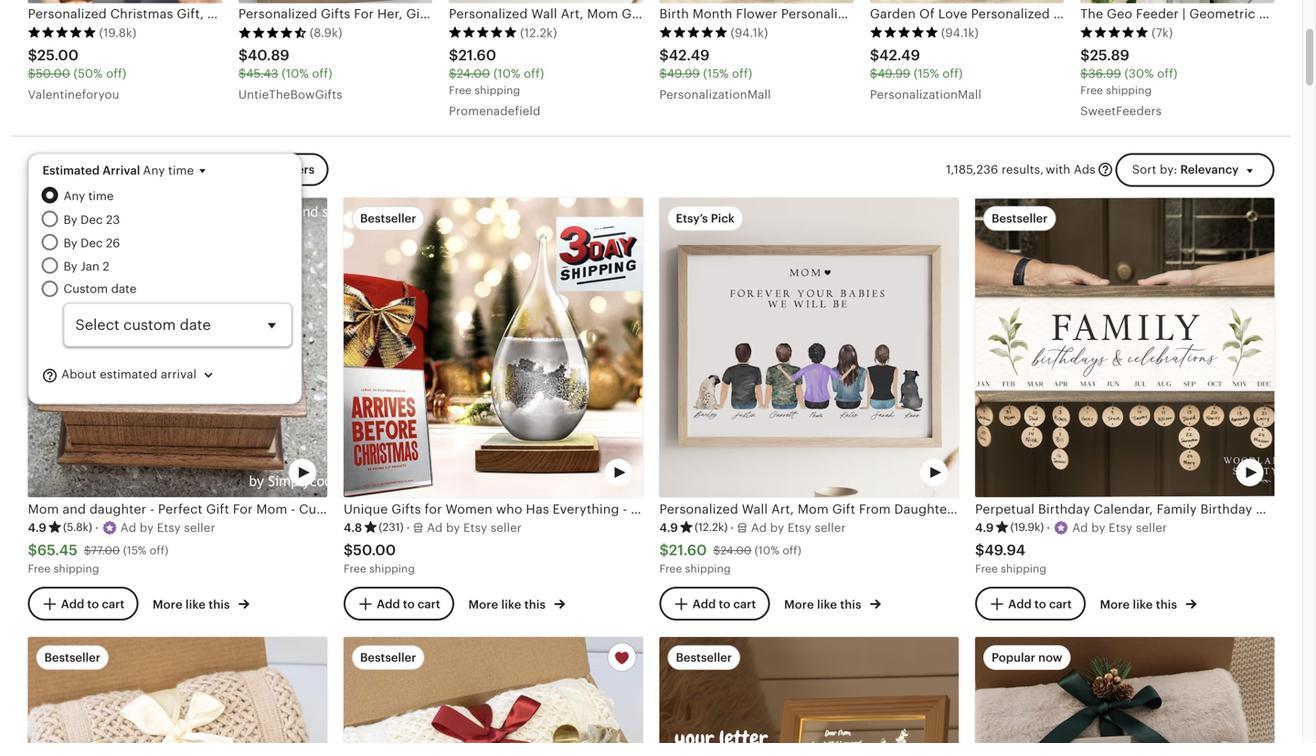 Task type: describe. For each thing, give the bounding box(es) containing it.
add for 50.00
[[377, 597, 400, 611]]

4.8
[[344, 521, 362, 534]]

all
[[262, 163, 277, 177]]

free for $ 65.45 $ 77.00 (15% off) free shipping
[[28, 563, 51, 575]]

21.60 for $ 21.60 $ 24.00 (10% off) free shipping
[[669, 542, 707, 558]]

about estimated arrival
[[58, 368, 197, 381]]

$ 65.45 $ 77.00 (15% off) free shipping
[[28, 542, 169, 575]]

results,
[[1002, 162, 1044, 176]]

popular
[[992, 651, 1036, 665]]

· for 65.45
[[95, 521, 99, 534]]

off) inside $ 21.60 $ 24.00 (10% off) free shipping promenadefield
[[524, 67, 544, 80]]

shipping for $ 25.89 $ 36.99 (30% off) free shipping sweetfeeders
[[1106, 84, 1152, 96]]

by jan 2 link
[[64, 257, 292, 275]]

to for 49.94
[[1035, 597, 1046, 611]]

4.9 for 21.60
[[659, 521, 678, 534]]

shipping inside $ 49.94 free shipping
[[1001, 563, 1046, 575]]

off) inside $ 40.89 $ 45.43 (10% off) untiethebowgifts
[[312, 67, 332, 80]]

add for 49.94
[[1008, 597, 1032, 611]]

this for 65.45
[[209, 598, 230, 611]]

(5.8k)
[[63, 521, 92, 533]]

time inside select an estimated delivery date option group
[[88, 189, 114, 203]]

like for 21.60
[[817, 598, 837, 611]]

warm and cozy gift box with blanket, employee appreciation gift, cyber week, care package, hygge gift box, personalized gift, handmade gifts image
[[28, 637, 327, 743]]

(10% for 40.89
[[282, 67, 309, 80]]

add to cart for 21.60
[[692, 597, 756, 611]]

jan
[[81, 260, 99, 273]]

4.9 for 65.45
[[28, 521, 47, 534]]

21.60 for $ 21.60 $ 24.00 (10% off) free shipping promenadefield
[[458, 47, 496, 64]]

now
[[1038, 651, 1062, 665]]

add to cart button for 65.45
[[28, 587, 138, 621]]

date
[[111, 282, 137, 296]]

personalized hand-written letter night light - mother's day gift ideas - mothers day gift - gift for mom - grandma nana mommy birthday gifts image
[[659, 637, 959, 743]]

(7k)
[[1152, 26, 1173, 40]]

25.89
[[1090, 47, 1130, 64]]

free for $ 21.60 $ 24.00 (10% off) free shipping promenadefield
[[449, 84, 472, 96]]

more for 50.00
[[468, 598, 498, 611]]

off) inside $ 21.60 $ 24.00 (10% off) free shipping
[[783, 544, 801, 557]]

relevancy
[[1180, 162, 1239, 176]]

$ 50.00 free shipping
[[344, 542, 415, 575]]

$ 25.00 $ 50.00 (50% off) valentineforyou
[[28, 47, 126, 101]]

49.99 for 5 out of 5 stars image associated with birth month flower personalized outdoor flower pot, personalized gift for her, mother's day gift, gift for grandma, flower pot, potter plant image
[[667, 67, 700, 80]]

all filters
[[262, 163, 315, 177]]

40.89
[[248, 47, 290, 64]]

42.49 for 5 out of 5 stars image associated with birth month flower personalized outdoor flower pot, personalized gift for her, mother's day gift, gift for grandma, flower pot, potter plant image
[[669, 47, 710, 64]]

to for 50.00
[[403, 597, 415, 611]]

off) inside $ 25.00 $ 50.00 (50% off) valentineforyou
[[106, 67, 126, 80]]

like for 49.94
[[1133, 598, 1153, 611]]

5 out of 5 stars image for the geo feeder | geometric window hummingbird feeder | sweet feeders | copper | aluminum | modern | home decor | glass bottle | suction cup image on the top
[[1080, 26, 1149, 39]]

shipping for $ 21.60 $ 24.00 (10% off) free shipping promenadefield
[[475, 84, 520, 96]]

(19.8k)
[[99, 26, 137, 40]]

off) inside $ 65.45 $ 77.00 (15% off) free shipping
[[150, 544, 169, 557]]

0 vertical spatial time
[[168, 164, 194, 177]]

49.99 for garden of love personalized outdoor flower pot, personalized gift for her, mother's day gift, gift for grandma, flower pot, planter image's 5 out of 5 stars image
[[878, 67, 910, 80]]

(15% for garden of love personalized outdoor flower pot, personalized gift for her, mother's day gift, gift for grandma, flower pot, planter image's 5 out of 5 stars image
[[914, 67, 939, 80]]

to for 65.45
[[87, 597, 99, 611]]

sort by: relevancy
[[1132, 162, 1239, 176]]

cart for 21.60
[[733, 597, 756, 611]]

65.45
[[37, 542, 78, 558]]

about
[[61, 368, 96, 381]]

promenadefield
[[449, 104, 541, 118]]

$ 21.60 $ 24.00 (10% off) free shipping
[[659, 542, 801, 575]]

product video element for 49.94
[[975, 198, 1275, 497]]

ads
[[1074, 162, 1096, 176]]

any time
[[64, 189, 114, 203]]

more for 49.94
[[1100, 598, 1130, 611]]

perpetual birthday calendar, family birthday board , family birthdays and celebrations board sign, birthday board, family calendar sign gift image
[[975, 198, 1275, 497]]

more like this for 50.00
[[468, 598, 549, 611]]

valentineforyou
[[28, 88, 119, 101]]

estimated
[[100, 368, 157, 381]]

with ads
[[1046, 162, 1096, 176]]

this for 21.60
[[840, 598, 862, 611]]

by:
[[1160, 162, 1177, 176]]

the geo feeder | geometric window hummingbird feeder | sweet feeders | copper | aluminum | modern | home decor | glass bottle | suction cup image
[[1080, 0, 1274, 3]]

add to cart for 65.45
[[61, 597, 125, 611]]

(15% inside $ 65.45 $ 77.00 (15% off) free shipping
[[123, 544, 147, 557]]

0 horizontal spatial (12.2k)
[[520, 26, 557, 40]]

custom
[[64, 282, 108, 296]]

about estimated arrival button
[[42, 358, 231, 392]]

unique gifts for women who has everything - storm glass set - unique holiday gift - birthday & christmas gift for her, unique science gift image
[[344, 198, 643, 497]]

by jan 2
[[64, 260, 109, 273]]

1 bestseller link from the left
[[28, 637, 327, 743]]

birth month flower personalized outdoor flower pot, personalized gift for her, mother's day gift, gift for grandma, flower pot, potter plant image
[[659, 0, 853, 3]]

cart for 50.00
[[418, 597, 440, 611]]

50.00 inside $ 50.00 free shipping
[[353, 542, 396, 558]]

by for by jan 2
[[64, 260, 77, 273]]

· for 50.00
[[406, 521, 410, 534]]

shipping for $ 21.60 $ 24.00 (10% off) free shipping
[[685, 563, 731, 575]]

more like this link for 65.45
[[153, 594, 249, 613]]

1,185,236 results,
[[946, 162, 1044, 176]]

estimated arrival any time
[[42, 164, 194, 177]]

estimated
[[42, 164, 100, 177]]

4.5 out of 5 stars image
[[238, 26, 307, 39]]

more like this for 65.45
[[153, 598, 233, 611]]

(94.1k) for 5 out of 5 stars image associated with birth month flower personalized outdoor flower pot, personalized gift for her, mother's day gift, gift for grandma, flower pot, potter plant image
[[731, 26, 768, 40]]

3 bestseller link from the left
[[659, 637, 959, 743]]

etsy's pick
[[676, 211, 735, 225]]

(30%
[[1125, 67, 1154, 80]]

sweetfeeders
[[1080, 104, 1162, 118]]

$ 21.60 $ 24.00 (10% off) free shipping promenadefield
[[449, 47, 544, 118]]



Task type: locate. For each thing, give the bounding box(es) containing it.
add down $ 65.45 $ 77.00 (15% off) free shipping at the left of the page
[[61, 597, 84, 611]]

dec left "26" at the left top
[[81, 236, 103, 250]]

more down $ 21.60 $ 24.00 (10% off) free shipping
[[784, 598, 814, 611]]

4 more like this link from the left
[[1100, 594, 1197, 613]]

1 horizontal spatial 50.00
[[353, 542, 396, 558]]

bestseller link
[[28, 637, 327, 743], [344, 637, 643, 743], [659, 637, 959, 743]]

free for $ 21.60 $ 24.00 (10% off) free shipping
[[659, 563, 682, 575]]

3 to from the left
[[719, 597, 730, 611]]

holiday gift box for family, couples gift set, hygge gift basket for couples, families, cozy winter care package image
[[975, 637, 1275, 743]]

to down $ 49.94 free shipping
[[1035, 597, 1046, 611]]

1 horizontal spatial time
[[168, 164, 194, 177]]

by down any time
[[64, 213, 77, 226]]

1 vertical spatial 50.00
[[353, 542, 396, 558]]

4 · from the left
[[1047, 521, 1050, 534]]

0 horizontal spatial 21.60
[[458, 47, 496, 64]]

0 horizontal spatial $ 42.49 $ 49.99 (15% off) personalizationmall
[[659, 47, 771, 101]]

1 horizontal spatial (10%
[[493, 67, 520, 80]]

$ 25.89 $ 36.99 (30% off) free shipping sweetfeeders
[[1080, 47, 1178, 118]]

1 to from the left
[[87, 597, 99, 611]]

more like this link for 21.60
[[784, 594, 881, 613]]

any time link
[[64, 187, 292, 205]]

(19.9k)
[[1010, 521, 1044, 533]]

1 more from the left
[[153, 598, 183, 611]]

5 out of 5 stars image up $ 21.60 $ 24.00 (10% off) free shipping promenadefield
[[449, 26, 517, 39]]

by for by dec 26
[[64, 236, 77, 250]]

$ inside $ 49.94 free shipping
[[975, 542, 985, 558]]

(15% down garden of love personalized outdoor flower pot, personalized gift for her, mother's day gift, gift for grandma, flower pot, planter image
[[914, 67, 939, 80]]

(12.2k)
[[520, 26, 557, 40], [695, 521, 728, 533]]

personalized gifts for her, gift box for women, best friend birthday gifts, self care box, thinking of you care package, thank you gift box image
[[238, 0, 432, 3]]

add
[[61, 597, 84, 611], [377, 597, 400, 611], [692, 597, 716, 611], [1008, 597, 1032, 611]]

shipping for $ 65.45 $ 77.00 (15% off) free shipping
[[53, 563, 99, 575]]

free inside $ 21.60 $ 24.00 (10% off) free shipping
[[659, 563, 682, 575]]

1 horizontal spatial 4.9
[[659, 521, 678, 534]]

0 horizontal spatial (10%
[[282, 67, 309, 80]]

2 more like this link from the left
[[468, 594, 565, 613]]

like up warm and cozy gift box with blanket, employee appreciation gift, cyber week, care package, hygge gift box, personalized gift, handmade gifts image
[[186, 598, 206, 611]]

by up "by jan 2"
[[64, 236, 77, 250]]

more for 21.60
[[784, 598, 814, 611]]

24.00 inside $ 21.60 $ 24.00 (10% off) free shipping
[[720, 544, 752, 557]]

personalizationmall for 5 out of 5 stars image associated with birth month flower personalized outdoor flower pot, personalized gift for her, mother's day gift, gift for grandma, flower pot, potter plant image
[[659, 88, 771, 101]]

2 horizontal spatial 4.9
[[975, 521, 994, 534]]

1 add to cart button from the left
[[28, 587, 138, 621]]

2 like from the left
[[501, 598, 521, 611]]

more up 'warm and cozy gift box with blanket, employee appreciation gift, fall care package, hygge gift box, personalized gift, handmade gifts' image
[[468, 598, 498, 611]]

more down $ 65.45 $ 77.00 (15% off) free shipping at the left of the page
[[153, 598, 183, 611]]

like for 50.00
[[501, 598, 521, 611]]

personalizationmall
[[659, 88, 771, 101], [870, 88, 982, 101]]

add down $ 21.60 $ 24.00 (10% off) free shipping
[[692, 597, 716, 611]]

more for 65.45
[[153, 598, 183, 611]]

$ 42.49 $ 49.99 (15% off) personalizationmall down garden of love personalized outdoor flower pot, personalized gift for her, mother's day gift, gift for grandma, flower pot, planter image
[[870, 47, 982, 101]]

4.9 up 65.45
[[28, 521, 47, 534]]

0 horizontal spatial time
[[88, 189, 114, 203]]

2 more from the left
[[468, 598, 498, 611]]

24.00
[[457, 67, 490, 80], [720, 544, 752, 557]]

this for 50.00
[[524, 598, 546, 611]]

by dec 26
[[64, 236, 120, 250]]

(10%
[[282, 67, 309, 80], [493, 67, 520, 80], [755, 544, 780, 557]]

3 more like this from the left
[[784, 598, 864, 611]]

$ 42.49 $ 49.99 (15% off) personalizationmall for birth month flower personalized outdoor flower pot, personalized gift for her, mother's day gift, gift for grandma, flower pot, potter plant image
[[659, 47, 771, 101]]

free inside $ 21.60 $ 24.00 (10% off) free shipping promenadefield
[[449, 84, 472, 96]]

5 out of 5 stars image up 25.00
[[28, 26, 96, 39]]

1 vertical spatial by
[[64, 236, 77, 250]]

45.43
[[246, 67, 278, 80]]

(12.2k) up $ 21.60 $ 24.00 (10% off) free shipping
[[695, 521, 728, 533]]

dec for 26
[[81, 236, 103, 250]]

like up the 'personalized hand-written letter night light - mother's day gift ideas - mothers day gift - gift for mom - grandma nana mommy birthday gifts' image
[[817, 598, 837, 611]]

26
[[106, 236, 120, 250]]

dec left 23
[[81, 213, 103, 226]]

1 5 out of 5 stars image from the left
[[28, 26, 96, 39]]

(231)
[[379, 521, 404, 533]]

free inside $ 25.89 $ 36.99 (30% off) free shipping sweetfeeders
[[1080, 84, 1103, 96]]

add to cart button for 49.94
[[975, 587, 1086, 621]]

(15% down birth month flower personalized outdoor flower pot, personalized gift for her, mother's day gift, gift for grandma, flower pot, potter plant image
[[703, 67, 729, 80]]

1 · from the left
[[95, 521, 99, 534]]

add to cart down $ 50.00 free shipping
[[377, 597, 440, 611]]

like up 'popular now' link
[[1133, 598, 1153, 611]]

$ 42.49 $ 49.99 (15% off) personalizationmall down birth month flower personalized outdoor flower pot, personalized gift for her, mother's day gift, gift for grandma, flower pot, potter plant image
[[659, 47, 771, 101]]

5 out of 5 stars image for personalized christmas gift, travel cable organizer, leather cable organizer, desk organizer, christmas gift for dad, christmas gift for mom image
[[28, 26, 96, 39]]

cart
[[102, 597, 125, 611], [418, 597, 440, 611], [733, 597, 756, 611], [1049, 597, 1072, 611]]

77.00
[[91, 544, 120, 557]]

0 horizontal spatial (94.1k)
[[731, 26, 768, 40]]

1 horizontal spatial 42.49
[[879, 47, 920, 64]]

add to cart button
[[28, 587, 138, 621], [344, 587, 454, 621], [659, 587, 770, 621], [975, 587, 1086, 621]]

etsy's
[[676, 211, 708, 225]]

add to cart button down $ 65.45 $ 77.00 (15% off) free shipping at the left of the page
[[28, 587, 138, 621]]

$ 42.49 $ 49.99 (15% off) personalizationmall for garden of love personalized outdoor flower pot, personalized gift for her, mother's day gift, gift for grandma, flower pot, planter image
[[870, 47, 982, 101]]

more like this link up 'warm and cozy gift box with blanket, employee appreciation gift, fall care package, hygge gift box, personalized gift, handmade gifts' image
[[468, 594, 565, 613]]

by dec 23 link
[[64, 210, 292, 228]]

1 vertical spatial any
[[64, 189, 85, 203]]

(10% inside $ 40.89 $ 45.43 (10% off) untiethebowgifts
[[282, 67, 309, 80]]

$ inside $ 50.00 free shipping
[[344, 542, 353, 558]]

1 vertical spatial personalized wall art, mom gift from daughter, custom mother son print, mom birthday gift, family portrait, mothers day gift for mom, prints image
[[659, 198, 959, 497]]

add to cart button down $ 50.00 free shipping
[[344, 587, 454, 621]]

free inside $ 50.00 free shipping
[[344, 563, 366, 575]]

2 add to cart button from the left
[[344, 587, 454, 621]]

2 vertical spatial by
[[64, 260, 77, 273]]

49.99
[[667, 67, 700, 80], [878, 67, 910, 80]]

more like this for 49.94
[[1100, 598, 1180, 611]]

cart for 49.94
[[1049, 597, 1072, 611]]

2 5 out of 5 stars image from the left
[[449, 26, 517, 39]]

2 personalizationmall from the left
[[870, 88, 982, 101]]

· right the (19.9k)
[[1047, 521, 1050, 534]]

by dec 26 link
[[64, 234, 292, 252]]

popular now link
[[975, 637, 1275, 743]]

2 49.99 from the left
[[878, 67, 910, 80]]

free inside $ 65.45 $ 77.00 (15% off) free shipping
[[28, 563, 51, 575]]

4 like from the left
[[1133, 598, 1153, 611]]

0 horizontal spatial any
[[64, 189, 85, 203]]

add to cart down $ 21.60 $ 24.00 (10% off) free shipping
[[692, 597, 756, 611]]

0 horizontal spatial personalizationmall
[[659, 88, 771, 101]]

personalized christmas gift, travel cable organizer, leather cable organizer, desk organizer, christmas gift for dad, christmas gift for mom image
[[28, 0, 222, 3]]

· right (231)
[[406, 521, 410, 534]]

add for 65.45
[[61, 597, 84, 611]]

1 horizontal spatial bestseller link
[[344, 637, 643, 743]]

4 add to cart button from the left
[[975, 587, 1086, 621]]

5 out of 5 stars image down garden of love personalized outdoor flower pot, personalized gift for her, mother's day gift, gift for grandma, flower pot, planter image
[[870, 26, 938, 39]]

add to cart button down $ 21.60 $ 24.00 (10% off) free shipping
[[659, 587, 770, 621]]

1 horizontal spatial personalized wall art, mom gift from daughter, custom mother son print, mom birthday gift, family portrait, mothers day gift for mom, prints image
[[659, 198, 959, 497]]

1 horizontal spatial (12.2k)
[[695, 521, 728, 533]]

5 out of 5 stars image up 25.89
[[1080, 26, 1149, 39]]

21.60 inside $ 21.60 $ 24.00 (10% off) free shipping
[[669, 542, 707, 558]]

2 cart from the left
[[418, 597, 440, 611]]

3 · from the left
[[730, 521, 734, 534]]

5 5 out of 5 stars image from the left
[[1080, 26, 1149, 39]]

time
[[168, 164, 194, 177], [88, 189, 114, 203]]

add to cart
[[61, 597, 125, 611], [377, 597, 440, 611], [692, 597, 756, 611], [1008, 597, 1072, 611]]

4 more from the left
[[1100, 598, 1130, 611]]

2 more like this from the left
[[468, 598, 549, 611]]

off)
[[106, 67, 126, 80], [312, 67, 332, 80], [524, 67, 544, 80], [732, 67, 752, 80], [943, 67, 963, 80], [1157, 67, 1178, 80], [150, 544, 169, 557], [783, 544, 801, 557]]

2 4.9 from the left
[[659, 521, 678, 534]]

4 add from the left
[[1008, 597, 1032, 611]]

more like this link up the 'personalized hand-written letter night light - mother's day gift ideas - mothers day gift - gift for mom - grandma nana mommy birthday gifts' image
[[784, 594, 881, 613]]

2 horizontal spatial bestseller link
[[659, 637, 959, 743]]

1 horizontal spatial $ 42.49 $ 49.99 (15% off) personalizationmall
[[870, 47, 982, 101]]

(94.1k) down garden of love personalized outdoor flower pot, personalized gift for her, mother's day gift, gift for grandma, flower pot, planter image
[[941, 26, 979, 40]]

shipping inside $ 21.60 $ 24.00 (10% off) free shipping promenadefield
[[475, 84, 520, 96]]

0 vertical spatial 24.00
[[457, 67, 490, 80]]

to for 21.60
[[719, 597, 730, 611]]

filters
[[279, 163, 315, 177]]

1 $ 42.49 $ 49.99 (15% off) personalizationmall from the left
[[659, 47, 771, 101]]

25.00
[[37, 47, 79, 64]]

2 horizontal spatial (15%
[[914, 67, 939, 80]]

select an estimated delivery date option group
[[42, 187, 292, 347]]

more like this link for 49.94
[[1100, 594, 1197, 613]]

to down $ 65.45 $ 77.00 (15% off) free shipping at the left of the page
[[87, 597, 99, 611]]

4.9 up 49.94
[[975, 521, 994, 534]]

add to cart button for 21.60
[[659, 587, 770, 621]]

4 cart from the left
[[1049, 597, 1072, 611]]

2 this from the left
[[524, 598, 546, 611]]

shipping inside $ 21.60 $ 24.00 (10% off) free shipping
[[685, 563, 731, 575]]

time up 'any time' link
[[168, 164, 194, 177]]

product video element for 65.45
[[28, 198, 327, 497]]

(94.1k)
[[731, 26, 768, 40], [941, 26, 979, 40]]

$ 49.94 free shipping
[[975, 542, 1046, 575]]

3 5 out of 5 stars image from the left
[[659, 26, 728, 39]]

(15%
[[703, 67, 729, 80], [914, 67, 939, 80], [123, 544, 147, 557]]

(12.2k) up $ 21.60 $ 24.00 (10% off) free shipping promenadefield
[[520, 26, 557, 40]]

1 by from the top
[[64, 213, 77, 226]]

2 (94.1k) from the left
[[941, 26, 979, 40]]

1,185,236
[[946, 162, 998, 176]]

50.00 inside $ 25.00 $ 50.00 (50% off) valentineforyou
[[36, 67, 70, 80]]

to down $ 50.00 free shipping
[[403, 597, 415, 611]]

warm and cozy gift box with blanket, employee appreciation gift, fall care package, hygge gift box, personalized gift, handmade gifts image
[[344, 637, 643, 743]]

shipping inside $ 50.00 free shipping
[[369, 563, 415, 575]]

1 add to cart from the left
[[61, 597, 125, 611]]

4 5 out of 5 stars image from the left
[[870, 26, 938, 39]]

3 more from the left
[[784, 598, 814, 611]]

5 out of 5 stars image for the topmost the personalized wall art, mom gift from daughter, custom mother son print, mom birthday gift, family portrait, mothers day gift for mom, prints image
[[449, 26, 517, 39]]

shipping inside $ 25.89 $ 36.99 (30% off) free shipping sweetfeeders
[[1106, 84, 1152, 96]]

2
[[103, 260, 109, 273]]

0 vertical spatial 50.00
[[36, 67, 70, 80]]

2 horizontal spatial (10%
[[755, 544, 780, 557]]

36.99
[[1088, 67, 1121, 80]]

(94.1k) for garden of love personalized outdoor flower pot, personalized gift for her, mother's day gift, gift for grandma, flower pot, planter image's 5 out of 5 stars image
[[941, 26, 979, 40]]

all filters button
[[229, 153, 328, 186]]

1 vertical spatial (12.2k)
[[695, 521, 728, 533]]

3 add from the left
[[692, 597, 716, 611]]

4.9 up $ 21.60 $ 24.00 (10% off) free shipping
[[659, 521, 678, 534]]

42.49 down garden of love personalized outdoor flower pot, personalized gift for her, mother's day gift, gift for grandma, flower pot, planter image
[[879, 47, 920, 64]]

42.49
[[669, 47, 710, 64], [879, 47, 920, 64]]

add for 21.60
[[692, 597, 716, 611]]

pick
[[711, 211, 735, 225]]

0 horizontal spatial 4.9
[[28, 521, 47, 534]]

3 cart from the left
[[733, 597, 756, 611]]

2 to from the left
[[403, 597, 415, 611]]

(50%
[[73, 67, 103, 80]]

any inside select an estimated delivery date option group
[[64, 189, 85, 203]]

(8.9k)
[[310, 26, 342, 40]]

product video element for 21.60
[[659, 198, 959, 497]]

1 horizontal spatial (94.1k)
[[941, 26, 979, 40]]

3 add to cart button from the left
[[659, 587, 770, 621]]

2 bestseller link from the left
[[344, 637, 643, 743]]

arrival
[[102, 164, 140, 177]]

0 vertical spatial 21.60
[[458, 47, 496, 64]]

1 horizontal spatial 24.00
[[720, 544, 752, 557]]

2 42.49 from the left
[[879, 47, 920, 64]]

0 vertical spatial dec
[[81, 213, 103, 226]]

24.00 inside $ 21.60 $ 24.00 (10% off) free shipping promenadefield
[[457, 67, 490, 80]]

popular now
[[992, 651, 1062, 665]]

· for 49.94
[[1047, 521, 1050, 534]]

2 $ 42.49 $ 49.99 (15% off) personalizationmall from the left
[[870, 47, 982, 101]]

off) inside $ 25.89 $ 36.99 (30% off) free shipping sweetfeeders
[[1157, 67, 1178, 80]]

arrival
[[161, 368, 197, 381]]

1 49.99 from the left
[[667, 67, 700, 80]]

2 · from the left
[[406, 521, 410, 534]]

untiethebowgifts
[[238, 88, 342, 101]]

3 more like this link from the left
[[784, 594, 881, 613]]

2 dec from the top
[[81, 236, 103, 250]]

0 horizontal spatial personalized wall art, mom gift from daughter, custom mother son print, mom birthday gift, family portrait, mothers day gift for mom, prints image
[[449, 0, 643, 3]]

1 horizontal spatial (15%
[[703, 67, 729, 80]]

add to cart for 49.94
[[1008, 597, 1072, 611]]

2 by from the top
[[64, 236, 77, 250]]

0 horizontal spatial 42.49
[[669, 47, 710, 64]]

1 horizontal spatial 49.99
[[878, 67, 910, 80]]

50.00 down (231)
[[353, 542, 396, 558]]

5 out of 5 stars image
[[28, 26, 96, 39], [449, 26, 517, 39], [659, 26, 728, 39], [870, 26, 938, 39], [1080, 26, 1149, 39]]

3 this from the left
[[840, 598, 862, 611]]

0 vertical spatial any
[[143, 164, 165, 177]]

3 by from the top
[[64, 260, 77, 273]]

dec for 23
[[81, 213, 103, 226]]

1 vertical spatial time
[[88, 189, 114, 203]]

4 add to cart from the left
[[1008, 597, 1072, 611]]

·
[[95, 521, 99, 534], [406, 521, 410, 534], [730, 521, 734, 534], [1047, 521, 1050, 534]]

to down $ 21.60 $ 24.00 (10% off) free shipping
[[719, 597, 730, 611]]

free
[[449, 84, 472, 96], [1080, 84, 1103, 96], [28, 563, 51, 575], [344, 563, 366, 575], [659, 563, 682, 575], [975, 563, 998, 575]]

more like this up the 'personalized hand-written letter night light - mother's day gift ideas - mothers day gift - gift for mom - grandma nana mommy birthday gifts' image
[[784, 598, 864, 611]]

4 to from the left
[[1035, 597, 1046, 611]]

by left jan
[[64, 260, 77, 273]]

1 more like this link from the left
[[153, 594, 249, 613]]

1 vertical spatial 24.00
[[720, 544, 752, 557]]

free for $ 25.89 $ 36.99 (30% off) free shipping sweetfeeders
[[1080, 84, 1103, 96]]

0 vertical spatial personalized wall art, mom gift from daughter, custom mother son print, mom birthday gift, family portrait, mothers day gift for mom, prints image
[[449, 0, 643, 3]]

1 horizontal spatial 21.60
[[669, 542, 707, 558]]

1 horizontal spatial any
[[143, 164, 165, 177]]

product video element
[[28, 198, 327, 497], [344, 198, 643, 497], [659, 198, 959, 497], [975, 198, 1275, 497], [28, 637, 327, 743], [344, 637, 643, 743]]

add to cart button down $ 49.94 free shipping
[[975, 587, 1086, 621]]

by for by dec 23
[[64, 213, 77, 226]]

garden of love personalized outdoor flower pot, personalized gift for her, mother's day gift, gift for grandma, flower pot, planter image
[[870, 0, 1064, 3]]

custom date
[[64, 282, 137, 296]]

sort
[[1132, 162, 1157, 176]]

more like this link up 'popular now' link
[[1100, 594, 1197, 613]]

50.00 down 25.00
[[36, 67, 70, 80]]

21.60
[[458, 47, 496, 64], [669, 542, 707, 558]]

49.94
[[985, 542, 1025, 558]]

(10% for 21.60
[[755, 544, 780, 557]]

1 this from the left
[[209, 598, 230, 611]]

more like this up 'warm and cozy gift box with blanket, employee appreciation gift, fall care package, hygge gift box, personalized gift, handmade gifts' image
[[468, 598, 549, 611]]

3 like from the left
[[817, 598, 837, 611]]

more like this for 21.60
[[784, 598, 864, 611]]

0 horizontal spatial 49.99
[[667, 67, 700, 80]]

this
[[209, 598, 230, 611], [524, 598, 546, 611], [840, 598, 862, 611], [1156, 598, 1177, 611]]

24.00 for $ 21.60 $ 24.00 (10% off) free shipping
[[720, 544, 752, 557]]

$ 42.49 $ 49.99 (15% off) personalizationmall
[[659, 47, 771, 101], [870, 47, 982, 101]]

24.00 for $ 21.60 $ 24.00 (10% off) free shipping promenadefield
[[457, 67, 490, 80]]

more like this link
[[153, 594, 249, 613], [468, 594, 565, 613], [784, 594, 881, 613], [1100, 594, 1197, 613]]

0 vertical spatial (12.2k)
[[520, 26, 557, 40]]

with
[[1046, 162, 1071, 176]]

42.49 down birth month flower personalized outdoor flower pot, personalized gift for her, mother's day gift, gift for grandma, flower pot, potter plant image
[[669, 47, 710, 64]]

more like this up warm and cozy gift box with blanket, employee appreciation gift, cyber week, care package, hygge gift box, personalized gift, handmade gifts image
[[153, 598, 233, 611]]

cart for 65.45
[[102, 597, 125, 611]]

mom and daughter - perfect gift for mom - custom music box - you are my sunshine -wooden music box with your choice of song, mother's day image
[[28, 198, 327, 497]]

any right "arrival"
[[143, 164, 165, 177]]

1 dec from the top
[[81, 213, 103, 226]]

add down $ 49.94 free shipping
[[1008, 597, 1032, 611]]

4.9
[[28, 521, 47, 534], [659, 521, 678, 534], [975, 521, 994, 534]]

3 add to cart from the left
[[692, 597, 756, 611]]

more like this link for 50.00
[[468, 594, 565, 613]]

by dec 23
[[64, 213, 120, 226]]

free inside $ 49.94 free shipping
[[975, 563, 998, 575]]

shipping inside $ 65.45 $ 77.00 (15% off) free shipping
[[53, 563, 99, 575]]

time up by dec 23
[[88, 189, 114, 203]]

product video element for 50.00
[[344, 198, 643, 497]]

· right "(5.8k)"
[[95, 521, 99, 534]]

$ 40.89 $ 45.43 (10% off) untiethebowgifts
[[238, 47, 342, 101]]

1 vertical spatial 21.60
[[669, 542, 707, 558]]

add to cart down $ 49.94 free shipping
[[1008, 597, 1072, 611]]

0 horizontal spatial 50.00
[[36, 67, 70, 80]]

2 add to cart from the left
[[377, 597, 440, 611]]

· for 21.60
[[730, 521, 734, 534]]

more like this up 'popular now' link
[[1100, 598, 1180, 611]]

1 vertical spatial dec
[[81, 236, 103, 250]]

personalizationmall for garden of love personalized outdoor flower pot, personalized gift for her, mother's day gift, gift for grandma, flower pot, planter image's 5 out of 5 stars image
[[870, 88, 982, 101]]

42.49 for garden of love personalized outdoor flower pot, personalized gift for her, mother's day gift, gift for grandma, flower pot, planter image's 5 out of 5 stars image
[[879, 47, 920, 64]]

1 (94.1k) from the left
[[731, 26, 768, 40]]

· up $ 21.60 $ 24.00 (10% off) free shipping
[[730, 521, 734, 534]]

(10% inside $ 21.60 $ 24.00 (10% off) free shipping promenadefield
[[493, 67, 520, 80]]

21.60 inside $ 21.60 $ 24.00 (10% off) free shipping promenadefield
[[458, 47, 496, 64]]

0 horizontal spatial (15%
[[123, 544, 147, 557]]

1 horizontal spatial personalizationmall
[[870, 88, 982, 101]]

0 horizontal spatial 24.00
[[457, 67, 490, 80]]

(10% inside $ 21.60 $ 24.00 (10% off) free shipping
[[755, 544, 780, 557]]

more like this link up warm and cozy gift box with blanket, employee appreciation gift, cyber week, care package, hygge gift box, personalized gift, handmade gifts image
[[153, 594, 249, 613]]

5 out of 5 stars image down birth month flower personalized outdoor flower pot, personalized gift for her, mother's day gift, gift for grandma, flower pot, potter plant image
[[659, 26, 728, 39]]

1 like from the left
[[186, 598, 206, 611]]

add down $ 50.00 free shipping
[[377, 597, 400, 611]]

like up 'warm and cozy gift box with blanket, employee appreciation gift, fall care package, hygge gift box, personalized gift, handmade gifts' image
[[501, 598, 521, 611]]

more up 'popular now' link
[[1100, 598, 1130, 611]]

0 vertical spatial by
[[64, 213, 77, 226]]

like for 65.45
[[186, 598, 206, 611]]

any
[[143, 164, 165, 177], [64, 189, 85, 203]]

1 4.9 from the left
[[28, 521, 47, 534]]

add to cart for 50.00
[[377, 597, 440, 611]]

dec
[[81, 213, 103, 226], [81, 236, 103, 250]]

personalized wall art, mom gift from daughter, custom mother son print, mom birthday gift, family portrait, mothers day gift for mom, prints image
[[449, 0, 643, 3], [659, 198, 959, 497]]

to
[[87, 597, 99, 611], [403, 597, 415, 611], [719, 597, 730, 611], [1035, 597, 1046, 611]]

any down estimated
[[64, 189, 85, 203]]

shipping
[[475, 84, 520, 96], [1106, 84, 1152, 96], [53, 563, 99, 575], [369, 563, 415, 575], [685, 563, 731, 575], [1001, 563, 1046, 575]]

add to cart down $ 65.45 $ 77.00 (15% off) free shipping at the left of the page
[[61, 597, 125, 611]]

4 more like this from the left
[[1100, 598, 1180, 611]]

1 42.49 from the left
[[669, 47, 710, 64]]

$
[[28, 47, 37, 64], [238, 47, 248, 64], [449, 47, 458, 64], [659, 47, 669, 64], [870, 47, 879, 64], [1080, 47, 1090, 64], [28, 67, 36, 80], [238, 67, 246, 80], [449, 67, 457, 80], [659, 67, 667, 80], [870, 67, 878, 80], [1080, 67, 1088, 80], [28, 542, 37, 558], [344, 542, 353, 558], [659, 542, 669, 558], [975, 542, 985, 558], [84, 544, 91, 557], [713, 544, 720, 557]]

by
[[64, 213, 77, 226], [64, 236, 77, 250], [64, 260, 77, 273]]

more
[[153, 598, 183, 611], [468, 598, 498, 611], [784, 598, 814, 611], [1100, 598, 1130, 611]]

more like this
[[153, 598, 233, 611], [468, 598, 549, 611], [784, 598, 864, 611], [1100, 598, 1180, 611]]

(15% right the 77.00
[[123, 544, 147, 557]]

(15% for 5 out of 5 stars image associated with birth month flower personalized outdoor flower pot, personalized gift for her, mother's day gift, gift for grandma, flower pot, potter plant image
[[703, 67, 729, 80]]

1 add from the left
[[61, 597, 84, 611]]

1 more like this from the left
[[153, 598, 233, 611]]

bestseller
[[360, 211, 416, 225], [992, 211, 1048, 225], [44, 651, 100, 665], [360, 651, 416, 665], [676, 651, 732, 665]]

5 out of 5 stars image for birth month flower personalized outdoor flower pot, personalized gift for her, mother's day gift, gift for grandma, flower pot, potter plant image
[[659, 26, 728, 39]]

23
[[106, 213, 120, 226]]

add to cart button for 50.00
[[344, 587, 454, 621]]

(94.1k) down birth month flower personalized outdoor flower pot, personalized gift for her, mother's day gift, gift for grandma, flower pot, potter plant image
[[731, 26, 768, 40]]

3 4.9 from the left
[[975, 521, 994, 534]]

2 add from the left
[[377, 597, 400, 611]]

like
[[186, 598, 206, 611], [501, 598, 521, 611], [817, 598, 837, 611], [1133, 598, 1153, 611]]

4 this from the left
[[1156, 598, 1177, 611]]

50.00
[[36, 67, 70, 80], [353, 542, 396, 558]]

1 cart from the left
[[102, 597, 125, 611]]

1 personalizationmall from the left
[[659, 88, 771, 101]]

0 horizontal spatial bestseller link
[[28, 637, 327, 743]]

this for 49.94
[[1156, 598, 1177, 611]]

5 out of 5 stars image for garden of love personalized outdoor flower pot, personalized gift for her, mother's day gift, gift for grandma, flower pot, planter image
[[870, 26, 938, 39]]



Task type: vqa. For each thing, say whether or not it's contained in the screenshot.


